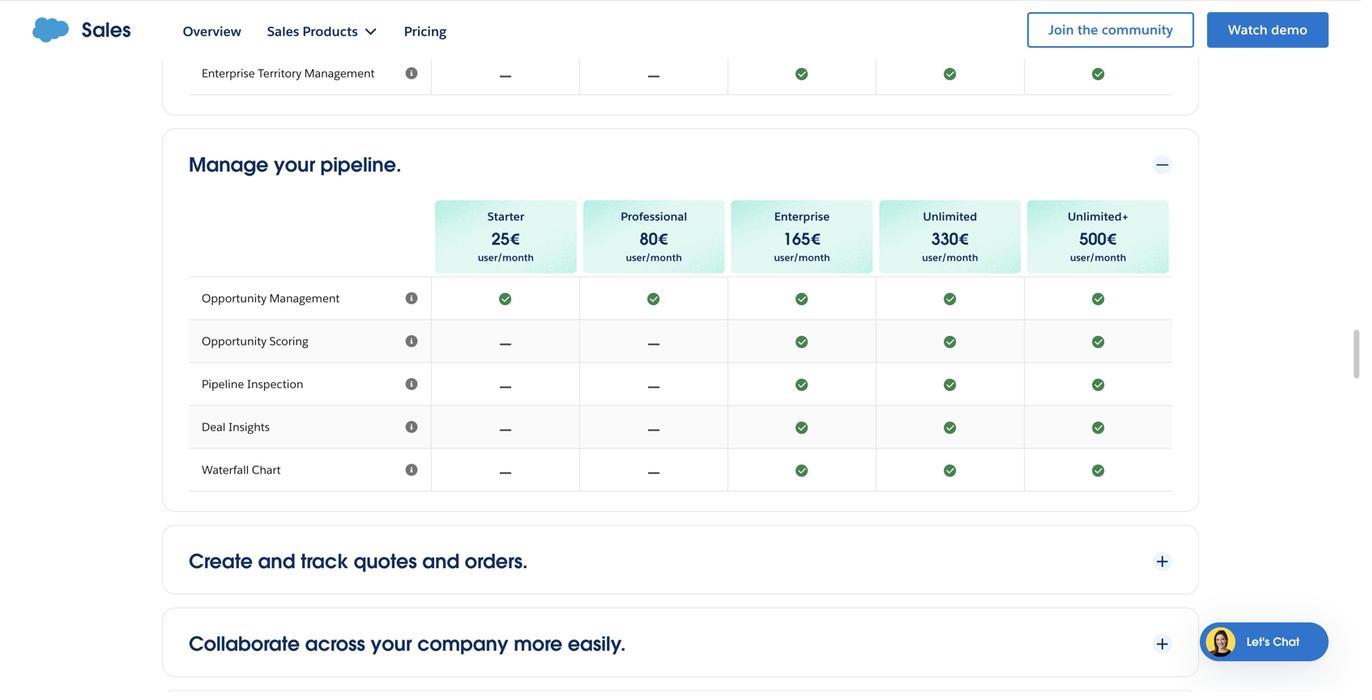 Task type: vqa. For each thing, say whether or not it's contained in the screenshot.


Task type: describe. For each thing, give the bounding box(es) containing it.
500
[[1079, 229, 1106, 250]]

row group containing opportunity splits
[[189, 0, 1172, 95]]

enterprise for 165
[[774, 210, 830, 224]]

deal insights row
[[189, 406, 1172, 449]]

management inside row
[[304, 66, 375, 81]]

deal
[[202, 420, 226, 435]]

pipeline inspection
[[202, 377, 303, 392]]

waterfall
[[202, 463, 249, 478]]

row group containing opportunity management
[[189, 277, 1172, 492]]

waterfall chart
[[202, 463, 281, 478]]

enterprise territory management
[[202, 66, 375, 81]]

pipeline.
[[320, 152, 401, 178]]

enterprise 165 € user/month
[[774, 210, 830, 264]]

00800
[[958, 32, 993, 47]]

opportunity for opportunity splits
[[202, 23, 266, 38]]

let's chat button
[[1200, 623, 1329, 662]]

€ for 80
[[658, 229, 668, 250]]

opportunity scoring row
[[189, 321, 1172, 364]]

opportunity scoring
[[202, 334, 308, 349]]

manage your pipeline.
[[189, 152, 401, 178]]

opportunity management row
[[189, 277, 1172, 321]]

opportunity management
[[202, 291, 340, 306]]

chat
[[1273, 635, 1299, 650]]

waterfall chart row
[[189, 449, 1172, 492]]

€ for 330
[[958, 229, 969, 250]]

wrapper image
[[1153, 155, 1172, 175]]

25
[[491, 229, 509, 250]]

unlimited+
[[1068, 210, 1129, 224]]

chart
[[252, 463, 281, 478]]

pipeline
[[202, 377, 244, 392]]

sales link
[[32, 17, 131, 43]]

€ for 165
[[810, 229, 821, 250]]

€ for 25
[[509, 229, 520, 250]]

not included image inside opportunity splits row
[[445, 22, 566, 39]]

user/month for 25
[[478, 252, 534, 264]]

opportunity for opportunity scoring
[[202, 334, 266, 349]]

contact us link
[[977, 13, 1035, 27]]

€ for 500
[[1106, 229, 1117, 250]]

inspection
[[247, 377, 303, 392]]

user/month for 165
[[774, 252, 830, 264]]

contact
[[977, 13, 1019, 27]]

included image inside opportunity splits row
[[1038, 22, 1159, 39]]

starter 25 € user/month
[[478, 210, 534, 264]]

user/month for 500
[[1070, 252, 1126, 264]]

unlimited 330 € user/month
[[922, 210, 978, 264]]

splits
[[269, 23, 298, 38]]



Task type: locate. For each thing, give the bounding box(es) containing it.
0 horizontal spatial enterprise
[[202, 66, 255, 81]]

user/month down 80
[[626, 252, 682, 264]]

7253
[[996, 32, 1023, 47]]

contact us 00800 7253 3333
[[958, 13, 1054, 47]]

table containing 25
[[189, 197, 1172, 492]]

row for opportunity splits row on the top of page
[[189, 0, 1172, 9]]

user/month down the 25
[[478, 252, 534, 264]]

2 vertical spatial opportunity
[[202, 334, 266, 349]]

opportunity up pipeline at left
[[202, 334, 266, 349]]

manage
[[189, 152, 268, 178]]

cell
[[432, 0, 580, 9], [580, 0, 728, 9], [728, 0, 877, 9], [877, 0, 1025, 9], [1025, 0, 1172, 9], [580, 9, 728, 52], [728, 9, 877, 52], [877, 9, 1025, 52]]

1 horizontal spatial enterprise
[[774, 210, 830, 224]]

opportunity for opportunity management
[[202, 291, 266, 306]]

unlimited
[[923, 210, 977, 224]]

165
[[783, 229, 810, 250]]

0 vertical spatial management
[[304, 66, 375, 81]]

included image
[[1038, 22, 1159, 39], [741, 65, 863, 82], [890, 65, 1011, 82], [1038, 65, 1159, 82], [445, 291, 566, 307], [593, 291, 715, 307], [741, 291, 863, 307], [890, 291, 1011, 307], [1038, 291, 1159, 307], [741, 334, 863, 350], [890, 334, 1011, 350], [1038, 334, 1159, 350], [741, 376, 863, 393], [890, 376, 1011, 393], [1038, 376, 1159, 393], [741, 419, 863, 436], [890, 419, 1011, 436], [1038, 419, 1159, 436], [741, 462, 863, 479], [890, 462, 1011, 479], [1038, 462, 1159, 479]]

let's
[[1247, 635, 1270, 650]]

2 row group from the top
[[189, 277, 1172, 492]]

not included image
[[445, 22, 566, 39], [445, 65, 566, 82], [593, 65, 715, 82], [445, 334, 566, 350], [593, 334, 715, 350], [445, 376, 566, 393], [593, 376, 715, 393], [445, 419, 566, 436], [593, 419, 715, 436], [445, 462, 566, 479], [593, 462, 715, 479]]

0 vertical spatial row group
[[189, 0, 1172, 95]]

4 € from the left
[[958, 229, 969, 250]]

enterprise for territory
[[202, 66, 255, 81]]

enterprise inside enterprise 165 € user/month
[[774, 210, 830, 224]]

€
[[509, 229, 520, 250], [658, 229, 668, 250], [810, 229, 821, 250], [958, 229, 969, 250], [1106, 229, 1117, 250]]

enterprise inside row
[[202, 66, 255, 81]]

opportunity left splits
[[202, 23, 266, 38]]

professional 80 € user/month
[[621, 210, 687, 264]]

user/month for 80
[[626, 252, 682, 264]]

1 vertical spatial management
[[269, 291, 340, 306]]

330
[[931, 229, 958, 250]]

site tools navigation
[[929, 10, 1329, 55]]

let's chat
[[1247, 635, 1299, 650]]

management up scoring
[[269, 291, 340, 306]]

€ inside unlimited+ 500 € user/month
[[1106, 229, 1117, 250]]

territory
[[258, 66, 301, 81]]

row containing 25
[[432, 197, 1172, 277]]

user/month down the 500
[[1070, 252, 1126, 264]]

1 user/month from the left
[[478, 252, 534, 264]]

4 user/month from the left
[[922, 252, 978, 264]]

management inside row
[[269, 291, 340, 306]]

enterprise
[[202, 66, 255, 81], [774, 210, 830, 224]]

2 opportunity from the top
[[202, 291, 266, 306]]

row
[[189, 0, 1172, 9], [432, 197, 1172, 277]]

salesforce context menu utility navigation
[[1014, 11, 1329, 49]]

row header
[[189, 0, 432, 9]]

table
[[189, 197, 1172, 492]]

pipeline inspection row
[[189, 364, 1172, 406]]

opportunity splits
[[202, 23, 298, 38]]

insights
[[228, 420, 270, 435]]

5 user/month from the left
[[1070, 252, 1126, 264]]

management right territory
[[304, 66, 375, 81]]

€ inside professional 80 € user/month
[[658, 229, 668, 250]]

row for row group containing opportunity management
[[432, 197, 1172, 277]]

1 opportunity from the top
[[202, 23, 266, 38]]

deal insights
[[202, 420, 270, 435]]

0 vertical spatial opportunity
[[202, 23, 266, 38]]

us
[[1022, 13, 1035, 27]]

enterprise down opportunity splits
[[202, 66, 255, 81]]

user/month
[[478, 252, 534, 264], [626, 252, 682, 264], [774, 252, 830, 264], [922, 252, 978, 264], [1070, 252, 1126, 264]]

enterprise up the 165
[[774, 210, 830, 224]]

opportunity splits row
[[189, 9, 1172, 52]]

manage your pipeline. button
[[189, 152, 1172, 178]]

professional
[[621, 210, 687, 224]]

1 € from the left
[[509, 229, 520, 250]]

1 vertical spatial enterprise
[[774, 210, 830, 224]]

3333
[[1026, 32, 1054, 47]]

€ inside 'unlimited 330 € user/month'
[[958, 229, 969, 250]]

3 opportunity from the top
[[202, 334, 266, 349]]

3 € from the left
[[810, 229, 821, 250]]

1 vertical spatial opportunity
[[202, 291, 266, 306]]

0 vertical spatial row
[[189, 0, 1172, 9]]

starter
[[487, 210, 524, 224]]

sales
[[82, 17, 131, 43]]

80
[[640, 229, 658, 250]]

opportunity up opportunity scoring
[[202, 291, 266, 306]]

€ inside enterprise 165 € user/month
[[810, 229, 821, 250]]

2 user/month from the left
[[626, 252, 682, 264]]

3 user/month from the left
[[774, 252, 830, 264]]

user/month inside unlimited+ 500 € user/month
[[1070, 252, 1126, 264]]

1 vertical spatial row
[[432, 197, 1172, 277]]

row group
[[189, 0, 1172, 95], [189, 277, 1172, 492]]

0 vertical spatial enterprise
[[202, 66, 255, 81]]

opportunity
[[202, 23, 266, 38], [202, 291, 266, 306], [202, 334, 266, 349]]

scoring
[[269, 334, 308, 349]]

unlimited+ 500 € user/month
[[1068, 210, 1129, 264]]

enterprise territory management row
[[189, 52, 1172, 95]]

user/month for 330
[[922, 252, 978, 264]]

management
[[304, 66, 375, 81], [269, 291, 340, 306]]

your
[[274, 152, 315, 178]]

1 vertical spatial row group
[[189, 277, 1172, 492]]

2 € from the left
[[658, 229, 668, 250]]

user/month down the 165
[[774, 252, 830, 264]]

1 row group from the top
[[189, 0, 1172, 95]]

€ inside starter 25 € user/month
[[509, 229, 520, 250]]

user/month inside professional 80 € user/month
[[626, 252, 682, 264]]

user/month down the 330
[[922, 252, 978, 264]]

5 € from the left
[[1106, 229, 1117, 250]]



